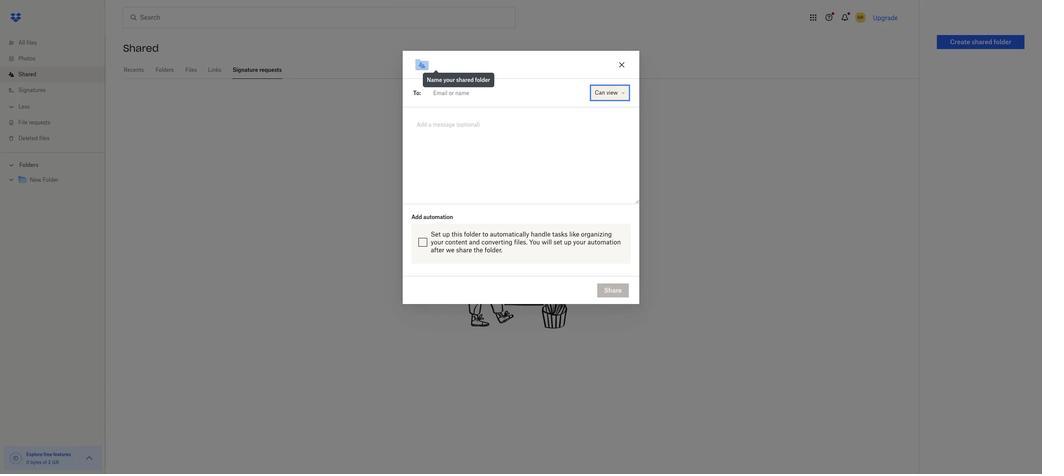 Task type: vqa. For each thing, say whether or not it's contained in the screenshot.
the view
yes



Task type: describe. For each thing, give the bounding box(es) containing it.
your right name on the top of the page
[[444, 77, 455, 83]]

upgrade link
[[874, 14, 899, 21]]

add
[[412, 214, 422, 221]]

free
[[44, 452, 52, 457]]

Add a message (optional) text field
[[414, 118, 629, 138]]

shared inside button
[[973, 38, 993, 46]]

none field inside sharing modal dialog
[[421, 84, 589, 102]]

shared inside sharing modal dialog
[[457, 77, 474, 83]]

name your shared folder
[[427, 77, 491, 83]]

0 vertical spatial shared
[[123, 42, 159, 54]]

links
[[208, 67, 222, 73]]

and
[[469, 239, 480, 246]]

converting
[[482, 239, 513, 246]]

content
[[446, 239, 468, 246]]

explore free features 0 bytes of 2 gb
[[26, 452, 71, 465]]

all
[[18, 39, 25, 46]]

new folder link
[[18, 175, 98, 186]]

folders inside "link"
[[156, 67, 174, 73]]

file requests link
[[7, 115, 105, 131]]

after
[[431, 247, 445, 254]]

upgrade
[[874, 14, 899, 21]]

signatures
[[18, 87, 46, 93]]

share button
[[598, 284, 629, 298]]

requests for file requests
[[29, 119, 50, 126]]

signatures link
[[7, 82, 105, 98]]

2
[[48, 460, 51, 465]]

folders inside button
[[19, 162, 38, 168]]

file
[[18, 119, 27, 126]]

progress
[[559, 123, 603, 135]]

folder.
[[485, 247, 503, 254]]

no
[[433, 123, 446, 135]]

we
[[446, 247, 455, 254]]

less
[[18, 104, 30, 110]]

automatically
[[490, 231, 530, 238]]

you
[[530, 239, 541, 246]]

like
[[570, 231, 580, 238]]

handle
[[531, 231, 551, 238]]

set
[[554, 239, 563, 246]]

files link
[[185, 61, 197, 78]]

photos link
[[7, 51, 105, 67]]

signature
[[449, 123, 496, 135]]

deleted files link
[[7, 131, 105, 146]]

can view button
[[591, 86, 629, 100]]

illustration of an empty shelf image
[[452, 199, 584, 331]]

dropbox image
[[7, 9, 25, 26]]

signature requests
[[233, 67, 282, 73]]

share
[[605, 287, 622, 294]]

set up this folder to automatically handle tasks like organizing your content and converting files. you will set up your automation after we share the folder.
[[431, 231, 621, 254]]

explore
[[26, 452, 43, 457]]

signature
[[233, 67, 258, 73]]

to
[[483, 231, 489, 238]]

will
[[542, 239, 552, 246]]

list containing all files
[[0, 30, 105, 153]]

links link
[[208, 61, 222, 78]]

quota usage element
[[9, 452, 23, 466]]

no signature requests in progress
[[433, 123, 603, 135]]

gb
[[52, 460, 59, 465]]

all files link
[[7, 35, 105, 51]]

recents
[[124, 67, 144, 73]]

can
[[595, 90, 606, 96]]

1 horizontal spatial up
[[564, 239, 572, 246]]

0
[[26, 460, 29, 465]]



Task type: locate. For each thing, give the bounding box(es) containing it.
2 horizontal spatial requests
[[499, 123, 544, 135]]

share
[[457, 247, 472, 254]]

deleted files
[[18, 135, 50, 142]]

shared down photos
[[18, 71, 36, 78]]

folder for set up this folder to automatically handle tasks like organizing your content and converting files. you will set up your automation after we share the folder.
[[464, 231, 481, 238]]

files
[[27, 39, 37, 46], [39, 135, 50, 142]]

0 horizontal spatial requests
[[29, 119, 50, 126]]

1 vertical spatial files
[[39, 135, 50, 142]]

folders link
[[155, 61, 175, 78]]

folder up contact name "field"
[[475, 77, 491, 83]]

name
[[427, 77, 443, 83]]

0 horizontal spatial up
[[443, 231, 450, 238]]

2 vertical spatial folder
[[464, 231, 481, 238]]

1 vertical spatial folders
[[19, 162, 38, 168]]

folder right create at the right of the page
[[995, 38, 1012, 46]]

up right 'set'
[[564, 239, 572, 246]]

bytes
[[30, 460, 42, 465]]

deleted
[[18, 135, 38, 142]]

automation
[[424, 214, 453, 221], [588, 239, 621, 246]]

shared list item
[[0, 67, 105, 82]]

signature requests link
[[232, 61, 282, 78]]

1 vertical spatial up
[[564, 239, 572, 246]]

tab list containing recents
[[123, 61, 920, 79]]

1 horizontal spatial shared
[[973, 38, 993, 46]]

folder
[[43, 177, 58, 183]]

files inside deleted files link
[[39, 135, 50, 142]]

0 horizontal spatial folders
[[19, 162, 38, 168]]

sharing modal dialog
[[403, 51, 640, 375]]

0 vertical spatial folder
[[995, 38, 1012, 46]]

view
[[607, 90, 618, 96]]

0 horizontal spatial files
[[27, 39, 37, 46]]

folders button
[[0, 158, 105, 171]]

0 horizontal spatial shared
[[457, 77, 474, 83]]

shared right create at the right of the page
[[973, 38, 993, 46]]

0 horizontal spatial automation
[[424, 214, 453, 221]]

1 horizontal spatial shared
[[123, 42, 159, 54]]

1 vertical spatial shared
[[18, 71, 36, 78]]

list
[[0, 30, 105, 153]]

add automation
[[412, 214, 453, 221]]

automation inside set up this folder to automatically handle tasks like organizing your content and converting files. you will set up your automation after we share the folder.
[[588, 239, 621, 246]]

requests for signature requests
[[260, 67, 282, 73]]

1 horizontal spatial requests
[[260, 67, 282, 73]]

1 horizontal spatial folders
[[156, 67, 174, 73]]

files.
[[515, 239, 528, 246]]

in
[[547, 123, 556, 135]]

can view
[[595, 90, 618, 96]]

files for all files
[[27, 39, 37, 46]]

features
[[53, 452, 71, 457]]

0 vertical spatial up
[[443, 231, 450, 238]]

Name your shared folder text field
[[441, 60, 611, 70]]

tab list
[[123, 61, 920, 79]]

shared
[[123, 42, 159, 54], [18, 71, 36, 78]]

your
[[444, 77, 455, 83], [431, 239, 444, 246], [574, 239, 586, 246]]

all files
[[18, 39, 37, 46]]

folder inside button
[[995, 38, 1012, 46]]

requests right the "file"
[[29, 119, 50, 126]]

your down like at the right of page
[[574, 239, 586, 246]]

this
[[452, 231, 463, 238]]

1 vertical spatial shared
[[457, 77, 474, 83]]

requests right signature
[[260, 67, 282, 73]]

files
[[185, 67, 197, 73]]

None field
[[421, 84, 589, 102]]

1 horizontal spatial files
[[39, 135, 50, 142]]

up
[[443, 231, 450, 238], [564, 239, 572, 246]]

0 vertical spatial folders
[[156, 67, 174, 73]]

shared right name on the top of the page
[[457, 77, 474, 83]]

0 vertical spatial shared
[[973, 38, 993, 46]]

of
[[43, 460, 47, 465]]

folder up 'and'
[[464, 231, 481, 238]]

set
[[431, 231, 441, 238]]

files for deleted files
[[39, 135, 50, 142]]

1 horizontal spatial automation
[[588, 239, 621, 246]]

to:
[[414, 90, 421, 96]]

new
[[30, 177, 41, 183]]

your up after
[[431, 239, 444, 246]]

Contact name field
[[430, 86, 588, 100]]

organizing
[[582, 231, 612, 238]]

recents link
[[123, 61, 145, 78]]

shared link
[[7, 67, 105, 82]]

less image
[[7, 103, 16, 111]]

create shared folder button
[[938, 35, 1025, 49]]

create
[[951, 38, 971, 46]]

folders
[[156, 67, 174, 73], [19, 162, 38, 168]]

files right "deleted"
[[39, 135, 50, 142]]

files inside all files link
[[27, 39, 37, 46]]

photos
[[18, 55, 36, 62]]

shared
[[973, 38, 993, 46], [457, 77, 474, 83]]

requests left in
[[499, 123, 544, 135]]

folder inside set up this folder to automatically handle tasks like organizing your content and converting files. you will set up your automation after we share the folder.
[[464, 231, 481, 238]]

create shared folder
[[951, 38, 1012, 46]]

folder for name your shared folder
[[475, 77, 491, 83]]

shared up recents link
[[123, 42, 159, 54]]

up right set at the left of page
[[443, 231, 450, 238]]

requests inside list
[[29, 119, 50, 126]]

0 vertical spatial files
[[27, 39, 37, 46]]

new folder
[[30, 177, 58, 183]]

automation down "organizing"
[[588, 239, 621, 246]]

1 vertical spatial automation
[[588, 239, 621, 246]]

1 vertical spatial folder
[[475, 77, 491, 83]]

the
[[474, 247, 483, 254]]

folder
[[995, 38, 1012, 46], [475, 77, 491, 83], [464, 231, 481, 238]]

files right all
[[27, 39, 37, 46]]

0 horizontal spatial shared
[[18, 71, 36, 78]]

shared inside shared link
[[18, 71, 36, 78]]

0 vertical spatial automation
[[424, 214, 453, 221]]

automation up set at the left of page
[[424, 214, 453, 221]]

requests
[[260, 67, 282, 73], [29, 119, 50, 126], [499, 123, 544, 135]]

tasks
[[553, 231, 568, 238]]

folders left files
[[156, 67, 174, 73]]

file requests
[[18, 119, 50, 126]]

folders up new
[[19, 162, 38, 168]]



